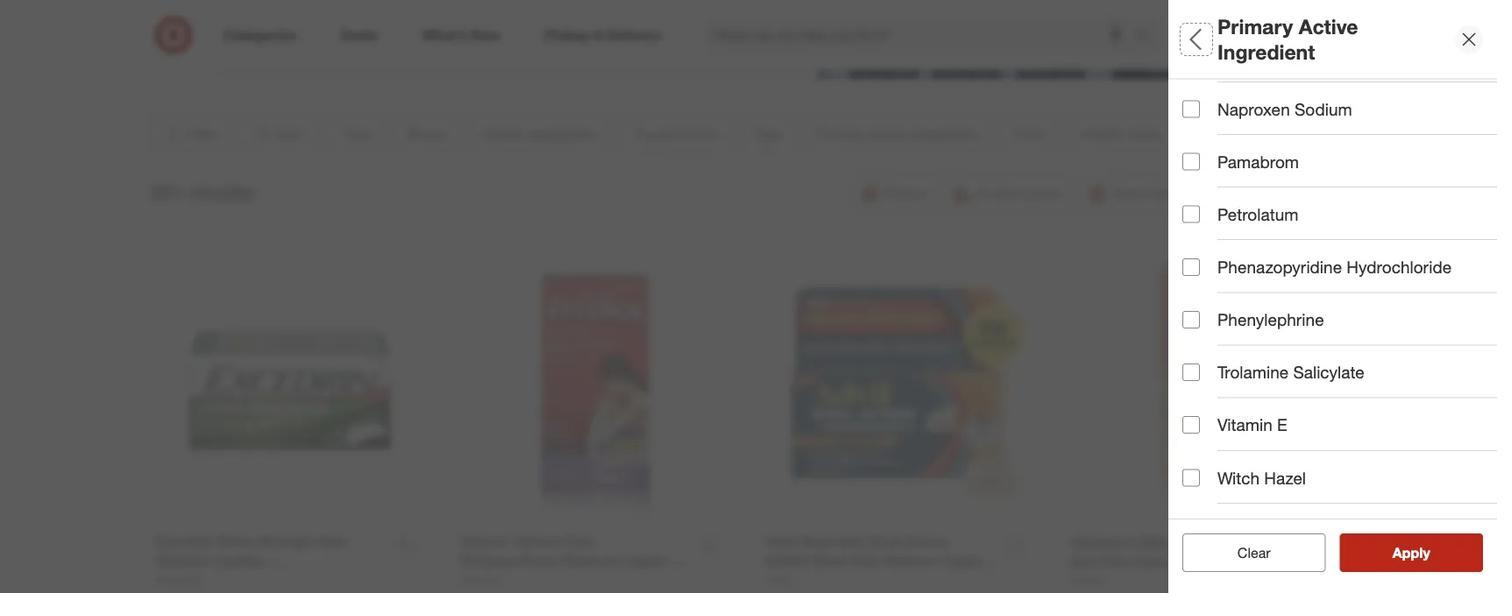 Task type: describe. For each thing, give the bounding box(es) containing it.
primary active ingredient inside dialog
[[1218, 14, 1359, 64]]

321 results
[[149, 180, 254, 204]]

Vitamin E checkbox
[[1183, 417, 1200, 434]]

all filters
[[1183, 15, 1267, 40]]

clear for clear all
[[1229, 545, 1262, 562]]

tablet
[[1255, 276, 1288, 291]]

clear all
[[1229, 545, 1280, 562]]

Petrolatum checkbox
[[1183, 206, 1200, 223]]

primary active ingredient inside button
[[1183, 382, 1384, 402]]

facts
[[1239, 505, 1282, 525]]

ingredient inside button
[[1304, 382, 1384, 402]]

Phenylephrine checkbox
[[1183, 311, 1200, 329]]

phenylephrine
[[1218, 310, 1325, 330]]

active inside primary active ingredient button
[[1250, 382, 1299, 402]]

naproxen
[[1218, 99, 1291, 119]]

vitamin
[[1218, 415, 1273, 436]]

application
[[1239, 198, 1329, 218]]

active inside primary active ingredient
[[1299, 14, 1359, 39]]

age button
[[1183, 303, 1498, 364]]

salicylate
[[1294, 363, 1365, 383]]

clear all button
[[1183, 534, 1326, 573]]

trolamine salicylate
[[1218, 363, 1365, 383]]

form
[[1251, 253, 1292, 273]]

witch
[[1218, 468, 1260, 488]]

sodium
[[1295, 99, 1353, 119]]

trolamine
[[1218, 363, 1289, 383]]

all
[[1183, 15, 1207, 40]]

2
[[1333, 18, 1338, 29]]

health facts button
[[1183, 487, 1498, 548]]

health facts
[[1183, 505, 1282, 525]]

type button
[[1183, 57, 1498, 118]]

vitamin e
[[1218, 415, 1288, 436]]

sponsored
[[1223, 80, 1275, 93]]

all filters dialog
[[1169, 0, 1498, 594]]

primary active ingredient dialog
[[1169, 0, 1498, 594]]

brand button
[[1183, 118, 1498, 180]]

results for see results
[[1404, 545, 1449, 562]]

advertisement region
[[223, 0, 1275, 79]]

health for health application
[[1183, 198, 1234, 218]]

hazel
[[1265, 468, 1307, 488]]

petrolatum
[[1218, 204, 1299, 225]]

spray;
[[1183, 276, 1218, 291]]



Task type: locate. For each thing, give the bounding box(es) containing it.
see
[[1375, 545, 1400, 562]]

health down witch hazel checkbox
[[1183, 505, 1234, 525]]

results right 321
[[188, 180, 254, 204]]

1 vertical spatial primary
[[1183, 382, 1245, 402]]

results
[[188, 180, 254, 204], [1404, 545, 1449, 562]]

health
[[1183, 198, 1234, 218], [1183, 505, 1234, 525]]

0 vertical spatial primary active ingredient
[[1218, 14, 1359, 64]]

primary active ingredient up e
[[1183, 382, 1384, 402]]

primary up 'sponsored'
[[1218, 14, 1294, 39]]

Phenazopyridine Hydrochloride checkbox
[[1183, 259, 1200, 276]]

1 vertical spatial ingredient
[[1304, 382, 1384, 402]]

primary active ingredient up 'sponsored'
[[1218, 14, 1359, 64]]

0 vertical spatial ingredient
[[1218, 39, 1316, 64]]

apply
[[1393, 545, 1431, 562]]

primary active ingredient button
[[1183, 364, 1498, 425]]

see results
[[1375, 545, 1449, 562]]

apply button
[[1340, 534, 1484, 573]]

primary inside primary active ingredient
[[1218, 14, 1294, 39]]

health application
[[1183, 198, 1329, 218]]

active
[[1299, 14, 1359, 39], [1250, 382, 1299, 402]]

clear inside clear all button
[[1229, 545, 1262, 562]]

filters
[[1213, 15, 1267, 40]]

clear inside clear button
[[1238, 545, 1271, 562]]

1 vertical spatial primary active ingredient
[[1183, 382, 1384, 402]]

see results button
[[1340, 534, 1484, 573]]

Trolamine Salicylate checkbox
[[1183, 364, 1200, 382]]

price
[[1183, 443, 1224, 464]]

1 vertical spatial results
[[1404, 545, 1449, 562]]

phenazopyridine
[[1218, 257, 1343, 277]]

search button
[[1129, 16, 1171, 58]]

0 vertical spatial primary
[[1218, 14, 1294, 39]]

1 horizontal spatial results
[[1404, 545, 1449, 562]]

Pamabrom checkbox
[[1183, 153, 1200, 171]]

product form spray; stick; tablet
[[1183, 253, 1292, 291]]

health for health facts
[[1183, 505, 1234, 525]]

2 link
[[1307, 16, 1345, 54]]

1 vertical spatial health
[[1183, 505, 1234, 525]]

ingredient inside primary active ingredient
[[1218, 39, 1316, 64]]

age
[[1183, 314, 1214, 335]]

0 vertical spatial results
[[188, 180, 254, 204]]

What can we help you find? suggestions appear below search field
[[704, 16, 1141, 54]]

results for 321 results
[[188, 180, 254, 204]]

search
[[1129, 28, 1171, 45]]

1 vertical spatial active
[[1250, 382, 1299, 402]]

primary
[[1218, 14, 1294, 39], [1183, 382, 1245, 402]]

ingredient
[[1218, 39, 1316, 64], [1304, 382, 1384, 402]]

1 clear from the left
[[1229, 545, 1262, 562]]

price button
[[1183, 425, 1498, 487]]

clear down facts
[[1238, 545, 1271, 562]]

primary down trolamine salicylate 'option'
[[1183, 382, 1245, 402]]

active up e
[[1250, 382, 1299, 402]]

pamabrom
[[1218, 152, 1300, 172]]

0 horizontal spatial results
[[188, 180, 254, 204]]

0 vertical spatial health
[[1183, 198, 1234, 218]]

ingredient up 'sponsored'
[[1218, 39, 1316, 64]]

0 vertical spatial active
[[1299, 14, 1359, 39]]

clear
[[1229, 545, 1262, 562], [1238, 545, 1271, 562]]

clear button
[[1183, 534, 1326, 573]]

ingredient down age button
[[1304, 382, 1384, 402]]

Naproxen Sodium checkbox
[[1183, 100, 1200, 118]]

primary inside primary active ingredient button
[[1183, 382, 1245, 402]]

health down pamabrom checkbox at the right top of page
[[1183, 198, 1234, 218]]

type
[[1183, 75, 1220, 95]]

active up type button
[[1299, 14, 1359, 39]]

primary active ingredient
[[1218, 14, 1359, 64], [1183, 382, 1384, 402]]

results inside button
[[1404, 545, 1449, 562]]

results right see
[[1404, 545, 1449, 562]]

clear for clear
[[1238, 545, 1271, 562]]

1 health from the top
[[1183, 198, 1234, 218]]

stick;
[[1222, 276, 1252, 291]]

Witch Hazel checkbox
[[1183, 469, 1200, 487]]

phenazopyridine hydrochloride
[[1218, 257, 1452, 277]]

all
[[1266, 545, 1280, 562]]

witch hazel
[[1218, 468, 1307, 488]]

health application button
[[1183, 180, 1498, 241]]

2 health from the top
[[1183, 505, 1234, 525]]

2 clear from the left
[[1238, 545, 1271, 562]]

e
[[1278, 415, 1288, 436]]

brand
[[1183, 136, 1231, 157]]

product
[[1183, 253, 1246, 273]]

321
[[149, 180, 183, 204]]

clear left all
[[1229, 545, 1262, 562]]

hydrochloride
[[1347, 257, 1452, 277]]

naproxen sodium
[[1218, 99, 1353, 119]]



Task type: vqa. For each thing, say whether or not it's contained in the screenshot.
the with to the left
no



